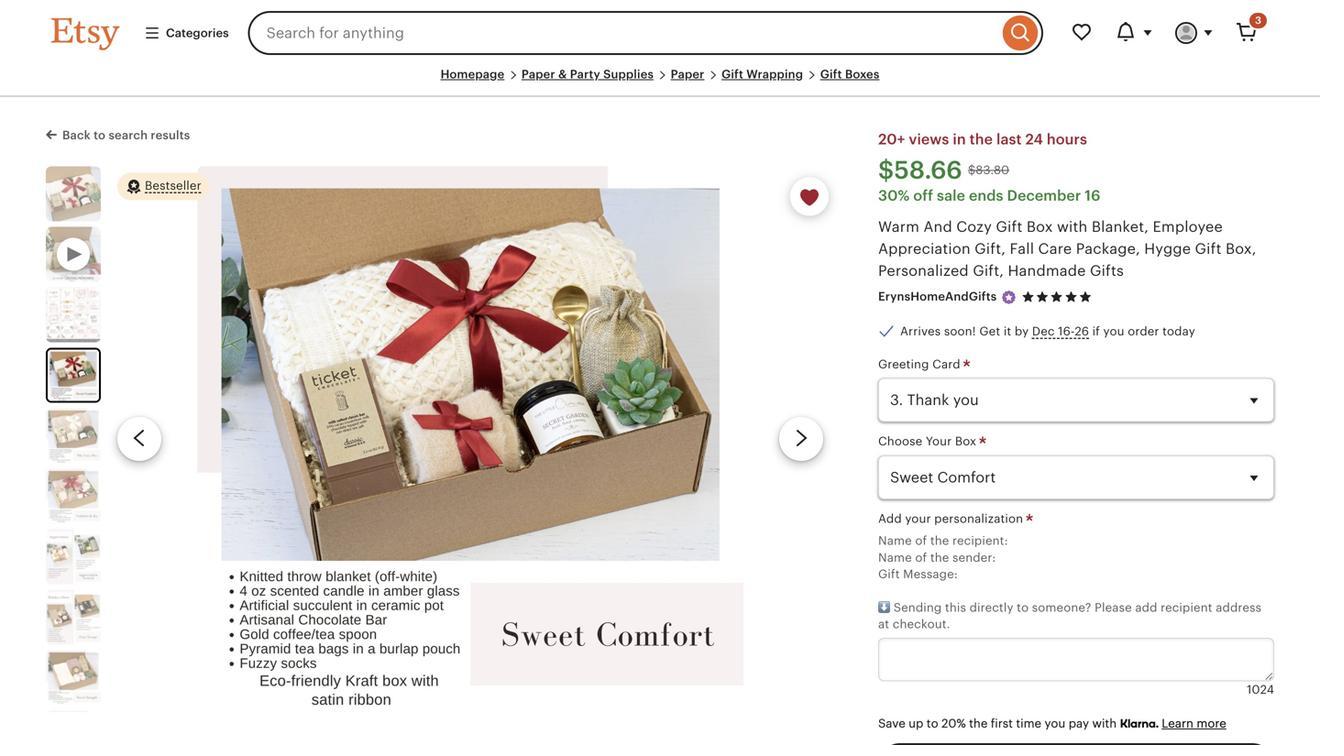 Task type: describe. For each thing, give the bounding box(es) containing it.
30% off sale ends december 16
[[878, 187, 1101, 204]]

warm and cozy gift box with blanket employee appreciation image 6 image
[[46, 529, 101, 584]]

someone?
[[1032, 601, 1092, 615]]

warm
[[878, 218, 920, 235]]

bestseller
[[145, 178, 201, 192]]

none search field inside categories banner
[[248, 11, 1043, 55]]

$83.80
[[968, 163, 1010, 177]]

save
[[878, 717, 906, 731]]

recipient:
[[953, 534, 1008, 548]]

message:
[[903, 568, 958, 581]]

supplies
[[603, 67, 654, 81]]

paper for paper link
[[671, 67, 705, 81]]

add your personalization
[[878, 512, 1027, 526]]

to inside ⬇️ sending this directly to someone? please add recipient address at checkout.
[[1017, 601, 1029, 615]]

1 of from the top
[[915, 534, 927, 548]]

categories banner
[[18, 0, 1302, 66]]

in
[[953, 131, 966, 148]]

gift left wrapping on the top right of page
[[722, 67, 744, 81]]

up
[[909, 717, 924, 731]]

your
[[905, 512, 931, 526]]

paper link
[[671, 67, 705, 81]]

paper & party supplies
[[522, 67, 654, 81]]

homepage
[[441, 67, 505, 81]]

1 horizontal spatial warm and cozy gift box with blanket employee appreciation sweet comfort image
[[197, 166, 743, 712]]

warm and cozy gift box with blanket, employee appreciation gift, fall care package, hygge gift box, personalized gift, handmade gifts
[[878, 218, 1257, 279]]

directly
[[970, 601, 1014, 615]]

gift wrapping link
[[722, 67, 803, 81]]

16-
[[1058, 324, 1075, 338]]

with inside save up to 20% the first time you pay with klarna. learn more
[[1092, 717, 1117, 731]]

appreciation
[[878, 240, 971, 257]]

your
[[926, 435, 952, 449]]

warm and cozy gift box with blanket employee appreciation comfort & joy image
[[46, 469, 101, 524]]

employee
[[1153, 218, 1223, 235]]

Add your personalization text field
[[878, 638, 1274, 682]]

the inside save up to 20% the first time you pay with klarna. learn more
[[969, 717, 988, 731]]

fall
[[1010, 240, 1034, 257]]

0 horizontal spatial to
[[94, 129, 106, 142]]

blanket,
[[1092, 218, 1149, 235]]

name of the recipient: name of the sender: gift message:
[[878, 534, 1008, 581]]

off
[[913, 187, 933, 204]]

gift boxes link
[[820, 67, 880, 81]]

please
[[1095, 601, 1132, 615]]

back to search results
[[62, 129, 190, 142]]

gift wrapping
[[722, 67, 803, 81]]

2 name from the top
[[878, 551, 912, 565]]

add
[[1135, 601, 1158, 615]]

add
[[878, 512, 902, 526]]

warm and cozy gift box with blanket employee appreciation the cozy box image
[[46, 408, 101, 463]]

you inside save up to 20% the first time you pay with klarna. learn more
[[1045, 717, 1066, 731]]

handmade
[[1008, 262, 1086, 279]]

choose your box
[[878, 435, 980, 449]]

today
[[1163, 324, 1195, 338]]

0 vertical spatial you
[[1103, 324, 1125, 338]]

categories
[[166, 26, 229, 40]]

bestseller button
[[117, 172, 209, 201]]

personalization
[[934, 512, 1023, 526]]

recipient
[[1161, 601, 1213, 615]]

soon! get
[[944, 324, 1001, 338]]

if
[[1093, 324, 1100, 338]]

care
[[1038, 240, 1072, 257]]

0 vertical spatial gift,
[[975, 240, 1006, 257]]

20+ views in the last 24 hours
[[878, 131, 1087, 148]]

order
[[1128, 324, 1159, 338]]

back
[[62, 129, 91, 142]]

gift boxes
[[820, 67, 880, 81]]

gift left boxes
[[820, 67, 842, 81]]

at
[[878, 618, 890, 631]]

gift down employee
[[1195, 240, 1222, 257]]

warm and cozy gift box with blanket employee appreciation image 1 image
[[46, 166, 101, 221]]

paper for paper & party supplies
[[522, 67, 555, 81]]

klarna.
[[1120, 717, 1159, 731]]

with inside the warm and cozy gift box with blanket, employee appreciation gift, fall care package, hygge gift box, personalized gift, handmade gifts
[[1057, 218, 1088, 235]]

warm and cozy gift box with blanket employee appreciation image 7 image
[[46, 590, 101, 645]]

⬇️ sending this directly to someone? please add recipient address at checkout.
[[878, 601, 1262, 631]]

2 of from the top
[[915, 551, 927, 565]]

24
[[1026, 131, 1043, 148]]

erynshomeandgifts link
[[878, 290, 997, 304]]

search
[[109, 129, 148, 142]]



Task type: locate. For each thing, give the bounding box(es) containing it.
paper down categories banner
[[671, 67, 705, 81]]

gift inside name of the recipient: name of the sender: gift message:
[[878, 568, 900, 581]]

greeting card
[[878, 358, 964, 371]]

1 horizontal spatial box
[[1027, 218, 1053, 235]]

dec
[[1032, 324, 1055, 338]]

learn
[[1162, 717, 1194, 731]]

cozy
[[956, 218, 992, 235]]

the
[[970, 131, 993, 148], [930, 534, 949, 548], [930, 551, 949, 565], [969, 717, 988, 731]]

0 horizontal spatial you
[[1045, 717, 1066, 731]]

greeting
[[878, 358, 929, 371]]

0 vertical spatial with
[[1057, 218, 1088, 235]]

hygge
[[1144, 240, 1191, 257]]

the left first
[[969, 717, 988, 731]]

first
[[991, 717, 1013, 731]]

gift up ⬇️
[[878, 568, 900, 581]]

box up care
[[1027, 218, 1053, 235]]

gift, down cozy
[[975, 240, 1006, 257]]

0 horizontal spatial paper
[[522, 67, 555, 81]]

wrapping
[[747, 67, 803, 81]]

0 vertical spatial name
[[878, 534, 912, 548]]

2 horizontal spatial to
[[1017, 601, 1029, 615]]

the down add your personalization
[[930, 534, 949, 548]]

name up message:
[[878, 551, 912, 565]]

to right directly
[[1017, 601, 1029, 615]]

2 vertical spatial to
[[927, 717, 938, 731]]

arrives
[[900, 324, 941, 338]]

categories button
[[130, 16, 243, 50]]

1 vertical spatial box
[[955, 435, 977, 449]]

&
[[558, 67, 567, 81]]

paper & party supplies link
[[522, 67, 654, 81]]

with up care
[[1057, 218, 1088, 235]]

16
[[1085, 187, 1101, 204]]

None search field
[[248, 11, 1043, 55]]

the up message:
[[930, 551, 949, 565]]

the right in at top
[[970, 131, 993, 148]]

back to search results link
[[46, 125, 190, 144]]

1 horizontal spatial paper
[[671, 67, 705, 81]]

⬇️
[[878, 601, 890, 615]]

time
[[1016, 717, 1042, 731]]

menu bar containing homepage
[[51, 66, 1269, 97]]

save up to 20% the first time you pay with klarna. learn more
[[878, 717, 1227, 731]]

pay
[[1069, 717, 1089, 731]]

1 name from the top
[[878, 534, 912, 548]]

sale
[[937, 187, 965, 204]]

0 vertical spatial to
[[94, 129, 106, 142]]

3
[[1255, 15, 1262, 26]]

menu bar
[[51, 66, 1269, 97]]

1024
[[1247, 683, 1274, 697]]

this
[[945, 601, 966, 615]]

box inside the warm and cozy gift box with blanket, employee appreciation gift, fall care package, hygge gift box, personalized gift, handmade gifts
[[1027, 218, 1053, 235]]

by
[[1015, 324, 1029, 338]]

Search for anything text field
[[248, 11, 998, 55]]

1 vertical spatial you
[[1045, 717, 1066, 731]]

of
[[915, 534, 927, 548], [915, 551, 927, 565]]

card
[[933, 358, 961, 371]]

results
[[151, 129, 190, 142]]

warm and cozy gift box with blanket employee appreciation sweet snuggle image
[[46, 650, 101, 705]]

gift
[[722, 67, 744, 81], [820, 67, 842, 81], [996, 218, 1023, 235], [1195, 240, 1222, 257], [878, 568, 900, 581]]

homepage link
[[441, 67, 505, 81]]

checkout.
[[893, 618, 950, 631]]

box,
[[1226, 240, 1257, 257]]

1 vertical spatial name
[[878, 551, 912, 565]]

party
[[570, 67, 600, 81]]

$58.66 $83.80
[[878, 156, 1010, 184]]

to right back
[[94, 129, 106, 142]]

gifts
[[1090, 262, 1124, 279]]

views
[[909, 131, 949, 148]]

address
[[1216, 601, 1262, 615]]

1 vertical spatial with
[[1092, 717, 1117, 731]]

boxes
[[845, 67, 880, 81]]

learn more button
[[1162, 717, 1227, 731]]

1 horizontal spatial you
[[1103, 324, 1125, 338]]

of up message:
[[915, 551, 927, 565]]

of down your
[[915, 534, 927, 548]]

20+
[[878, 131, 905, 148]]

personalized
[[878, 262, 969, 279]]

december
[[1007, 187, 1081, 204]]

package,
[[1076, 240, 1140, 257]]

gift up the fall
[[996, 218, 1023, 235]]

to inside save up to 20% the first time you pay with klarna. learn more
[[927, 717, 938, 731]]

warm and cozy gift box with blanket employee appreciation sweet comfort image
[[197, 166, 743, 712], [48, 350, 99, 401]]

box right 'your' in the bottom right of the page
[[955, 435, 977, 449]]

paper
[[522, 67, 555, 81], [671, 67, 705, 81]]

last
[[997, 131, 1022, 148]]

name down 'add'
[[878, 534, 912, 548]]

choose
[[878, 435, 923, 449]]

sending
[[894, 601, 942, 615]]

1 vertical spatial gift,
[[973, 262, 1004, 279]]

2 paper from the left
[[671, 67, 705, 81]]

1 horizontal spatial to
[[927, 717, 938, 731]]

3 link
[[1225, 11, 1269, 55]]

you left "pay"
[[1045, 717, 1066, 731]]

star_seller image
[[1001, 289, 1017, 306]]

1 horizontal spatial with
[[1092, 717, 1117, 731]]

to right up
[[927, 717, 938, 731]]

you
[[1103, 324, 1125, 338], [1045, 717, 1066, 731]]

arrives soon! get it by dec 16-26 if you order today
[[900, 324, 1195, 338]]

0 vertical spatial box
[[1027, 218, 1053, 235]]

with right "pay"
[[1092, 717, 1117, 731]]

it
[[1004, 324, 1012, 338]]

1 vertical spatial of
[[915, 551, 927, 565]]

26
[[1075, 324, 1089, 338]]

sender:
[[953, 551, 996, 565]]

1 paper from the left
[[522, 67, 555, 81]]

gift,
[[975, 240, 1006, 257], [973, 262, 1004, 279]]

0 horizontal spatial box
[[955, 435, 977, 449]]

and
[[924, 218, 952, 235]]

warm and cozy gift box with blanket employee appreciation image 2 image
[[46, 287, 101, 342]]

$58.66
[[878, 156, 963, 184]]

more
[[1197, 717, 1227, 731]]

20%
[[942, 717, 966, 731]]

hours
[[1047, 131, 1087, 148]]

0 horizontal spatial warm and cozy gift box with blanket employee appreciation sweet comfort image
[[48, 350, 99, 401]]

name
[[878, 534, 912, 548], [878, 551, 912, 565]]

gift, up star_seller 'icon'
[[973, 262, 1004, 279]]

paper left '&' in the left top of the page
[[522, 67, 555, 81]]

you right 'if'
[[1103, 324, 1125, 338]]

ends
[[969, 187, 1004, 204]]

1 vertical spatial to
[[1017, 601, 1029, 615]]

0 horizontal spatial with
[[1057, 218, 1088, 235]]

erynshomeandgifts
[[878, 290, 997, 304]]

0 vertical spatial of
[[915, 534, 927, 548]]



Task type: vqa. For each thing, say whether or not it's contained in the screenshot.
Paper "link"'s Paper
yes



